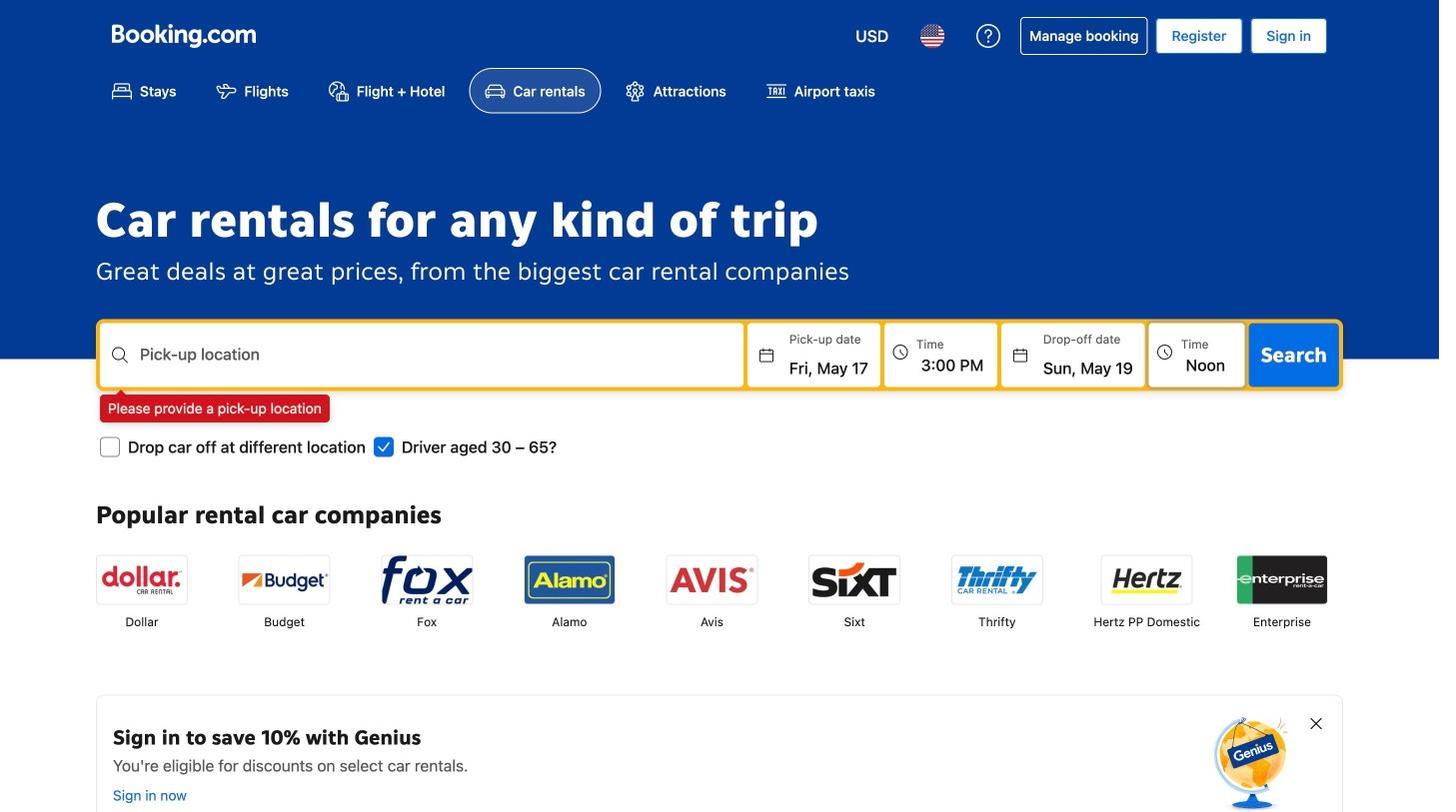 Task type: vqa. For each thing, say whether or not it's contained in the screenshot.
SEE at the right
no



Task type: locate. For each thing, give the bounding box(es) containing it.
dollar logo image
[[97, 556, 187, 604]]

avis logo image
[[667, 556, 757, 604]]

alamo logo image
[[525, 556, 615, 604]]

budget logo image
[[240, 556, 330, 604]]

enterprise logo image
[[1238, 556, 1328, 604]]

booking.com online hotel reservations image
[[112, 24, 256, 48]]



Task type: describe. For each thing, give the bounding box(es) containing it.
Pick-up location field
[[140, 355, 744, 379]]

thrifty logo image
[[953, 556, 1043, 604]]

hertz pp domestic logo image
[[1103, 556, 1193, 604]]

fox logo image
[[382, 556, 472, 604]]

sixt logo image
[[810, 556, 900, 604]]



